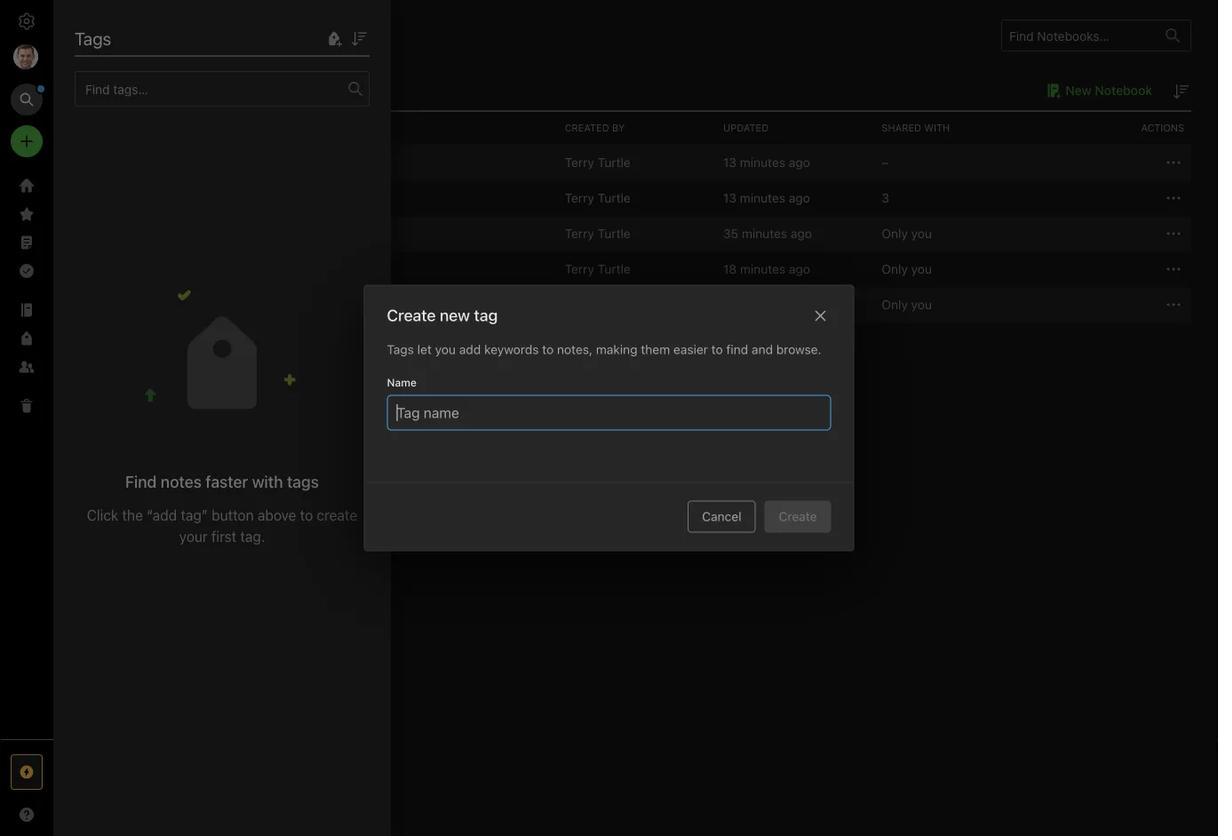 Task type: locate. For each thing, give the bounding box(es) containing it.
2 vertical spatial only
[[882, 297, 908, 312]]

1 vertical spatial only
[[882, 262, 908, 276]]

untitled button
[[132, 294, 203, 316]]

shared with
[[882, 122, 950, 134]]

minutes for things to do row
[[742, 226, 788, 241]]

tags left 'let'
[[387, 342, 414, 357]]

your
[[179, 528, 208, 545]]

terry down "first notebook" row
[[565, 191, 594, 205]]

1 13 from the top
[[723, 155, 737, 170]]

ago inside my journey to the center of the earth "row"
[[789, 191, 810, 205]]

to
[[542, 342, 554, 357], [712, 342, 723, 357], [300, 507, 313, 523]]

turtle down things to do row
[[598, 262, 631, 276]]

tags
[[75, 28, 111, 48], [387, 342, 414, 357]]

13 up 35
[[723, 191, 737, 205]]

13 minutes ago
[[723, 155, 810, 170], [723, 191, 810, 205]]

turtle
[[598, 155, 631, 170], [598, 191, 631, 205], [598, 226, 631, 241], [598, 262, 631, 276]]

terry turtle down created by
[[565, 155, 631, 170]]

1 vertical spatial 13 minutes ago
[[723, 191, 810, 205]]

to right above
[[300, 507, 313, 523]]

only you for 35 minutes ago
[[882, 226, 932, 241]]

minutes right 18
[[740, 262, 786, 276]]

2 13 minutes ago from the top
[[723, 191, 810, 205]]

13 inside "first notebook" row
[[723, 155, 737, 170]]

2 only from the top
[[882, 262, 908, 276]]

tag"
[[181, 507, 208, 523]]

0 vertical spatial tags
[[75, 28, 111, 48]]

by
[[612, 122, 625, 134]]

create
[[387, 306, 436, 325], [779, 509, 817, 524]]

settings image
[[16, 11, 37, 32]]

13 minutes ago for –
[[723, 155, 810, 170]]

actions
[[1142, 122, 1185, 134]]

0 vertical spatial 13
[[723, 155, 737, 170]]

terry inside things to do row
[[565, 226, 594, 241]]

0 horizontal spatial tags
[[75, 28, 111, 48]]

shared
[[882, 122, 922, 134]]

turtle inside "first notebook" row
[[598, 155, 631, 170]]

find
[[125, 472, 157, 491]]

1 vertical spatial tags
[[387, 342, 414, 357]]

3 terry turtle from the top
[[565, 226, 631, 241]]

terry inside "first notebook" row
[[565, 155, 594, 170]]

terry down the created
[[565, 155, 594, 170]]

create right cancel
[[779, 509, 817, 524]]

turtle down my journey to the center of the earth "row"
[[598, 226, 631, 241]]

only for 18 minutes ago
[[882, 262, 908, 276]]

terry inside my journey to the center of the earth "row"
[[565, 191, 594, 205]]

turtle down "first notebook" row
[[598, 191, 631, 205]]

minutes up 35 minutes ago
[[740, 191, 786, 205]]

you
[[912, 226, 932, 241], [912, 262, 932, 276], [912, 297, 932, 312], [435, 342, 456, 357]]

13
[[723, 155, 737, 170], [723, 191, 737, 205]]

1 horizontal spatial tags
[[387, 342, 414, 357]]

13 minutes ago inside "first notebook" row
[[723, 155, 810, 170]]

minutes down the 'updated'
[[740, 155, 786, 170]]

minutes right 35
[[742, 226, 788, 241]]

1
[[80, 82, 86, 98]]

terry turtle down my journey to the center of the earth "row"
[[565, 226, 631, 241]]

13 inside my journey to the center of the earth "row"
[[723, 191, 737, 205]]

4 terry turtle from the top
[[565, 262, 631, 276]]

the
[[122, 507, 143, 523]]

2 terry from the top
[[565, 191, 594, 205]]

ago
[[789, 155, 810, 170], [789, 191, 810, 205], [791, 226, 812, 241], [789, 262, 811, 276]]

untitled row containing only you
[[80, 287, 1192, 323]]

minutes inside things to do row
[[742, 226, 788, 241]]

created by
[[565, 122, 625, 134]]

turtle for things to do row
[[598, 226, 631, 241]]

1 vertical spatial 13
[[723, 191, 737, 205]]

ago inside "first notebook" row
[[789, 155, 810, 170]]

notebooks element
[[53, 0, 1219, 836]]

terry down things to do row
[[565, 262, 594, 276]]

create up 'let'
[[387, 306, 436, 325]]

2 vertical spatial only you
[[882, 297, 932, 312]]

0 horizontal spatial create
[[387, 306, 436, 325]]

tags up 1
[[75, 28, 111, 48]]

minutes inside "first notebook" row
[[740, 155, 786, 170]]

13 minutes ago up 35 minutes ago
[[723, 191, 810, 205]]

untitled row down my journey to the center of the earth "row"
[[80, 252, 1192, 287]]

ago for things to do row
[[791, 226, 812, 241]]

terry turtle down "first notebook" row
[[565, 191, 631, 205]]

with
[[252, 472, 283, 491]]

2 13 from the top
[[723, 191, 737, 205]]

create inside button
[[779, 509, 817, 524]]

ago down updated button
[[789, 155, 810, 170]]

updated
[[723, 122, 769, 134]]

35
[[723, 226, 739, 241]]

to left find
[[712, 342, 723, 357]]

find notes faster with tags
[[125, 472, 319, 491]]

0 vertical spatial only you
[[882, 226, 932, 241]]

1 horizontal spatial to
[[542, 342, 554, 357]]

untitled
[[157, 298, 203, 312]]

notebook
[[1095, 83, 1153, 98]]

1 vertical spatial only you
[[882, 262, 932, 276]]

terry
[[565, 155, 594, 170], [565, 191, 594, 205], [565, 226, 594, 241], [565, 262, 594, 276]]

3 turtle from the top
[[598, 226, 631, 241]]

0 horizontal spatial to
[[300, 507, 313, 523]]

3 terry from the top
[[565, 226, 594, 241]]

"add
[[147, 507, 177, 523]]

new notebook button
[[1041, 80, 1153, 101]]

you inside things to do row
[[912, 226, 932, 241]]

turtle inside things to do row
[[598, 226, 631, 241]]

13 down the 'updated'
[[723, 155, 737, 170]]

terry turtle inside my journey to the center of the earth "row"
[[565, 191, 631, 205]]

4 terry from the top
[[565, 262, 594, 276]]

untitled row containing terry turtle
[[80, 252, 1192, 287]]

13 for 3
[[723, 191, 737, 205]]

minutes inside my journey to the center of the earth "row"
[[740, 191, 786, 205]]

tags for tags let you add keywords to notes, making them easier to find and browse.
[[387, 342, 414, 357]]

terry turtle down things to do row
[[565, 262, 631, 276]]

row group containing terry turtle
[[80, 145, 1192, 323]]

ago up 35 minutes ago
[[789, 191, 810, 205]]

created
[[565, 122, 609, 134]]

turtle inside my journey to the center of the earth "row"
[[598, 191, 631, 205]]

minutes
[[740, 155, 786, 170], [740, 191, 786, 205], [742, 226, 788, 241], [740, 262, 786, 276]]

row group
[[80, 145, 1192, 323]]

1 turtle from the top
[[598, 155, 631, 170]]

let
[[417, 342, 432, 357]]

2 only you from the top
[[882, 262, 932, 276]]

ago up 18 minutes ago
[[791, 226, 812, 241]]

tags let you add keywords to notes, making them easier to find and browse.
[[387, 342, 822, 357]]

1 horizontal spatial create
[[779, 509, 817, 524]]

terry inside untitled row
[[565, 262, 594, 276]]

untitled row
[[80, 252, 1192, 287], [80, 287, 1192, 323]]

–
[[882, 155, 889, 170]]

1 terry turtle from the top
[[565, 155, 631, 170]]

upgrade image
[[16, 762, 37, 783]]

1 only from the top
[[882, 226, 908, 241]]

shared with button
[[875, 112, 1033, 144]]

find
[[727, 342, 749, 357]]

0 vertical spatial create
[[387, 306, 436, 325]]

to inside click the "add tag" button above to create your first tag.
[[300, 507, 313, 523]]

1 untitled row from the top
[[80, 252, 1192, 287]]

with
[[925, 122, 950, 134]]

1 only you from the top
[[882, 226, 932, 241]]

tree
[[0, 172, 53, 739]]

terry turtle
[[565, 155, 631, 170], [565, 191, 631, 205], [565, 226, 631, 241], [565, 262, 631, 276]]

1 terry from the top
[[565, 155, 594, 170]]

1 13 minutes ago from the top
[[723, 155, 810, 170]]

only you
[[882, 226, 932, 241], [882, 262, 932, 276], [882, 297, 932, 312]]

only
[[882, 226, 908, 241], [882, 262, 908, 276], [882, 297, 908, 312]]

only you for 18 minutes ago
[[882, 262, 932, 276]]

0 vertical spatial only
[[882, 226, 908, 241]]

created by button
[[558, 112, 716, 144]]

terry turtle inside "first notebook" row
[[565, 155, 631, 170]]

1 vertical spatial create
[[779, 509, 817, 524]]

2 untitled row from the top
[[80, 287, 1192, 323]]

terry turtle inside untitled row
[[565, 262, 631, 276]]

untitled 4 element
[[157, 298, 203, 312]]

to left notes,
[[542, 342, 554, 357]]

first
[[211, 528, 237, 545]]

turtle down by
[[598, 155, 631, 170]]

new
[[1066, 83, 1092, 98]]

notes,
[[557, 342, 593, 357]]

create new tag image
[[324, 28, 345, 49]]

13 minutes ago inside my journey to the center of the earth "row"
[[723, 191, 810, 205]]

faster
[[206, 472, 248, 491]]

18 minutes ago
[[723, 262, 811, 276]]

terry turtle inside things to do row
[[565, 226, 631, 241]]

untitled row up making on the top of the page
[[80, 287, 1192, 323]]

only inside things to do row
[[882, 226, 908, 241]]

13 minutes ago down the 'updated'
[[723, 155, 810, 170]]

18
[[723, 262, 737, 276]]

0 vertical spatial 13 minutes ago
[[723, 155, 810, 170]]

2 terry turtle from the top
[[565, 191, 631, 205]]

only you inside things to do row
[[882, 226, 932, 241]]

2 turtle from the top
[[598, 191, 631, 205]]

terry turtle for untitled row containing terry turtle
[[565, 262, 631, 276]]

terry down my journey to the center of the earth "row"
[[565, 226, 594, 241]]

browse.
[[777, 342, 822, 357]]

ago inside things to do row
[[791, 226, 812, 241]]

tags for tags
[[75, 28, 111, 48]]



Task type: describe. For each thing, give the bounding box(es) containing it.
close image
[[810, 305, 831, 326]]

13 minutes ago for 3
[[723, 191, 810, 205]]

create
[[317, 507, 357, 523]]

new notebook
[[1066, 83, 1153, 98]]

my journey to the center of the earth row
[[80, 180, 1192, 216]]

button
[[212, 507, 254, 523]]

ago for "first notebook" row
[[789, 155, 810, 170]]

minutes for "first notebook" row
[[740, 155, 786, 170]]

create for create new tag
[[387, 306, 436, 325]]

tag
[[474, 306, 498, 325]]

2 horizontal spatial to
[[712, 342, 723, 357]]

notebook
[[90, 82, 149, 98]]

35 minutes ago
[[723, 226, 812, 241]]

and
[[752, 342, 773, 357]]

tag.
[[240, 528, 265, 545]]

add
[[459, 342, 481, 357]]

ago for my journey to the center of the earth "row"
[[789, 191, 810, 205]]

terry turtle for things to do row
[[565, 226, 631, 241]]

making
[[596, 342, 638, 357]]

notebooks
[[80, 25, 165, 46]]

turtle for my journey to the center of the earth "row"
[[598, 191, 631, 205]]

Name text field
[[395, 396, 823, 430]]

terry turtle for "first notebook" row
[[565, 155, 631, 170]]

4 turtle from the top
[[598, 262, 631, 276]]

1 notebook
[[80, 82, 149, 98]]

row group inside notebooks element
[[80, 145, 1192, 323]]

cancel button
[[688, 501, 756, 533]]

13 for –
[[723, 155, 737, 170]]

terry for my journey to the center of the earth "row"
[[565, 191, 594, 205]]

home image
[[16, 175, 37, 196]]

tags
[[287, 472, 319, 491]]

ago down 35 minutes ago
[[789, 262, 811, 276]]

name
[[387, 376, 417, 389]]

3 only from the top
[[882, 297, 908, 312]]

Find Notebooks… text field
[[1003, 21, 1155, 50]]

create button
[[765, 501, 831, 533]]

easier
[[674, 342, 708, 357]]

things to do row
[[80, 216, 1192, 252]]

updated button
[[716, 112, 875, 144]]

only for 35 minutes ago
[[882, 226, 908, 241]]

terry turtle for my journey to the center of the earth "row"
[[565, 191, 631, 205]]

cancel
[[702, 509, 742, 524]]

Find tags… text field
[[76, 77, 348, 101]]

keywords
[[484, 342, 539, 357]]

3 only you from the top
[[882, 297, 932, 312]]

terry for untitled row containing terry turtle
[[565, 262, 594, 276]]

create new tag
[[387, 306, 498, 325]]

create for create
[[779, 509, 817, 524]]

click
[[87, 507, 118, 523]]

them
[[641, 342, 670, 357]]

first notebook row
[[80, 145, 1192, 180]]

3
[[882, 191, 890, 205]]

notes
[[161, 472, 202, 491]]

terry for "first notebook" row
[[565, 155, 594, 170]]

terry for things to do row
[[565, 226, 594, 241]]

new
[[440, 306, 470, 325]]

minutes for my journey to the center of the earth "row"
[[740, 191, 786, 205]]

above
[[258, 507, 296, 523]]

turtle for "first notebook" row
[[598, 155, 631, 170]]

actions button
[[1033, 112, 1192, 144]]

click the "add tag" button above to create your first tag.
[[87, 507, 357, 545]]



Task type: vqa. For each thing, say whether or not it's contained in the screenshot.
Only associated with 18 minutes ago
yes



